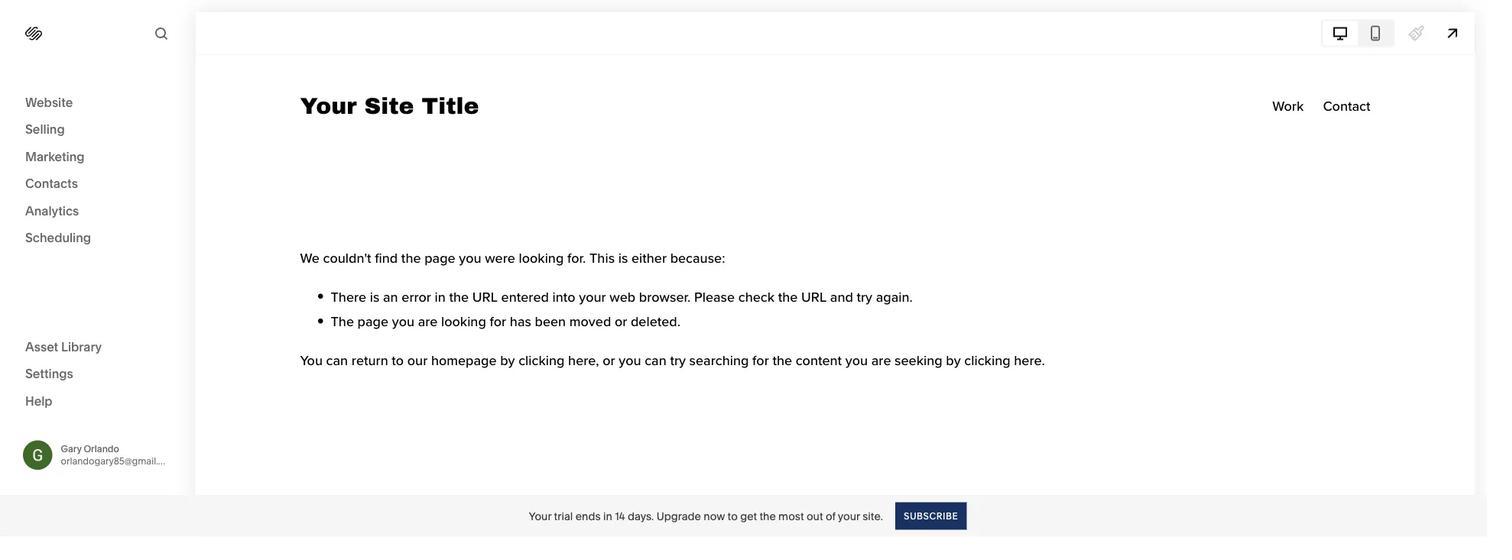Task type: locate. For each thing, give the bounding box(es) containing it.
subscribe button
[[896, 503, 967, 530]]

get
[[741, 510, 757, 523]]

tab list
[[1323, 21, 1394, 46]]

your
[[529, 510, 552, 523]]

trial
[[554, 510, 573, 523]]

settings
[[25, 367, 73, 382]]

your trial ends in 14 days. upgrade now to get the most out of your site.
[[529, 510, 883, 523]]

help
[[25, 394, 52, 409]]

the
[[760, 510, 776, 523]]

scheduling link
[[25, 230, 170, 248]]

library
[[61, 340, 102, 355]]

days.
[[628, 510, 654, 523]]

gary orlando orlandogary85@gmail.com
[[61, 444, 178, 467]]

analytics
[[25, 203, 79, 218]]

gary
[[61, 444, 82, 455]]

orlando
[[84, 444, 119, 455]]



Task type: describe. For each thing, give the bounding box(es) containing it.
contacts
[[25, 176, 78, 191]]

ends
[[576, 510, 601, 523]]

analytics link
[[25, 203, 170, 221]]

in
[[603, 510, 613, 523]]

asset library
[[25, 340, 102, 355]]

scheduling
[[25, 231, 91, 246]]

subscribe
[[904, 511, 959, 522]]

marketing link
[[25, 148, 170, 166]]

most
[[779, 510, 804, 523]]

website link
[[25, 94, 170, 112]]

asset
[[25, 340, 58, 355]]

out
[[807, 510, 823, 523]]

upgrade
[[657, 510, 701, 523]]

to
[[728, 510, 738, 523]]

settings link
[[25, 366, 170, 384]]

selling link
[[25, 121, 170, 139]]

marketing
[[25, 149, 85, 164]]

orlandogary85@gmail.com
[[61, 456, 178, 467]]

website
[[25, 95, 73, 110]]

your
[[838, 510, 860, 523]]

now
[[704, 510, 725, 523]]

of
[[826, 510, 836, 523]]

site.
[[863, 510, 883, 523]]

asset library link
[[25, 339, 170, 357]]

contacts link
[[25, 176, 170, 194]]

selling
[[25, 122, 65, 137]]

help link
[[25, 393, 52, 410]]

14
[[615, 510, 625, 523]]



Task type: vqa. For each thing, say whether or not it's contained in the screenshot.
"Subscription"
no



